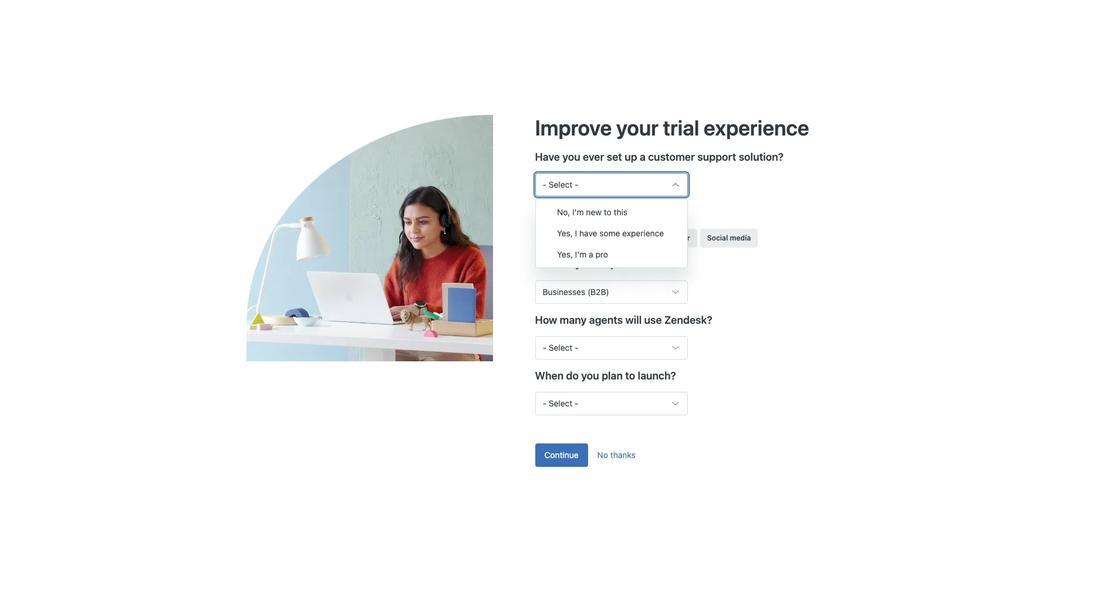 Task type: vqa. For each thing, say whether or not it's contained in the screenshot.
"TICKETING SYSTEM"
no



Task type: locate. For each thing, give the bounding box(es) containing it.
a right up
[[640, 151, 646, 163]]

no,
[[557, 207, 570, 217]]

1 vertical spatial how
[[535, 314, 557, 326]]

yes,
[[557, 228, 573, 238], [557, 250, 573, 260]]

0 vertical spatial yes,
[[557, 228, 573, 238]]

to right plan on the bottom of the page
[[626, 370, 636, 382]]

0 vertical spatial - select - button
[[535, 173, 688, 197]]

businesses (b2b)
[[543, 287, 609, 297]]

1 vertical spatial do
[[560, 258, 573, 270]]

1 horizontal spatial experience
[[704, 115, 810, 140]]

3 select from the top
[[549, 399, 573, 409]]

phone
[[576, 234, 597, 243]]

do
[[560, 207, 573, 219], [560, 258, 573, 270], [566, 370, 579, 382]]

a left pro
[[589, 250, 594, 260]]

email
[[614, 234, 633, 243]]

0 vertical spatial to
[[604, 207, 612, 217]]

i'm right no,
[[573, 207, 584, 217]]

- select - button up plan on the bottom of the page
[[535, 336, 688, 360]]

1 - select - button from the top
[[535, 173, 688, 197]]

2 yes, from the top
[[557, 250, 573, 260]]

reach
[[611, 207, 639, 219]]

use
[[645, 314, 662, 326]]

experience down you?
[[623, 228, 664, 238]]

2 vertical spatial - select -
[[543, 399, 579, 409]]

how up chat
[[535, 207, 557, 219]]

- select - button
[[535, 173, 688, 197], [535, 336, 688, 360], [535, 392, 688, 416]]

yes, for yes, i'm a pro
[[557, 250, 573, 260]]

a
[[640, 151, 646, 163], [589, 250, 594, 260]]

2 - select - button from the top
[[535, 336, 688, 360]]

yes, down chat button
[[557, 250, 573, 260]]

social media
[[707, 234, 751, 243]]

select up the when
[[549, 343, 573, 353]]

1 vertical spatial yes,
[[557, 250, 573, 260]]

0 vertical spatial experience
[[704, 115, 810, 140]]

select down the when
[[549, 399, 573, 409]]

pro
[[596, 250, 608, 260]]

you left plan on the bottom of the page
[[582, 370, 599, 382]]

experience
[[704, 115, 810, 140], [623, 228, 664, 238]]

up
[[625, 151, 638, 163]]

you left ever
[[563, 151, 581, 163]]

to left this
[[604, 207, 612, 217]]

2 vertical spatial select
[[549, 399, 573, 409]]

how do people reach you?
[[535, 207, 665, 219]]

i'm
[[573, 207, 584, 217], [575, 250, 587, 260]]

how for how many agents will use zendesk?
[[535, 314, 557, 326]]

0 horizontal spatial a
[[589, 250, 594, 260]]

social
[[707, 234, 728, 243]]

to
[[604, 207, 612, 217], [626, 370, 636, 382]]

- select - down the when
[[543, 399, 579, 409]]

center
[[668, 234, 690, 243]]

- select - up no,
[[543, 180, 579, 190]]

plan
[[602, 370, 623, 382]]

ever
[[583, 151, 605, 163]]

0 horizontal spatial to
[[604, 207, 612, 217]]

have
[[535, 151, 560, 163]]

1 vertical spatial a
[[589, 250, 594, 260]]

i'm down the phone button at right
[[575, 250, 587, 260]]

2 how from the top
[[535, 314, 557, 326]]

experience up solution?
[[704, 115, 810, 140]]

-
[[543, 180, 547, 190], [575, 180, 579, 190], [543, 343, 547, 353], [575, 343, 579, 353], [543, 399, 547, 409], [575, 399, 579, 409]]

email button
[[607, 229, 640, 248]]

1 yes, from the top
[[557, 228, 573, 238]]

how many agents will use zendesk?
[[535, 314, 713, 326]]

chat
[[542, 234, 559, 243]]

0 horizontal spatial experience
[[623, 228, 664, 238]]

do left people
[[560, 207, 573, 219]]

yes, i have some experience option
[[536, 223, 688, 244]]

you for when
[[582, 370, 599, 382]]

a inside option
[[589, 250, 594, 260]]

select up no,
[[549, 180, 573, 190]]

how
[[535, 207, 557, 219], [535, 314, 557, 326]]

businesses
[[543, 287, 586, 297]]

0 vertical spatial how
[[535, 207, 557, 219]]

yes, inside option
[[557, 228, 573, 238]]

0 vertical spatial - select -
[[543, 180, 579, 190]]

0 vertical spatial select
[[549, 180, 573, 190]]

businesses (b2b) button
[[535, 280, 688, 304]]

0 vertical spatial a
[[640, 151, 646, 163]]

select
[[549, 180, 573, 190], [549, 343, 573, 353], [549, 399, 573, 409]]

yes, left i
[[557, 228, 573, 238]]

- up no, i'm new to this
[[575, 180, 579, 190]]

yes, for yes, i have some experience
[[557, 228, 573, 238]]

0 vertical spatial i'm
[[573, 207, 584, 217]]

1 horizontal spatial to
[[626, 370, 636, 382]]

i
[[575, 228, 577, 238]]

some
[[600, 228, 620, 238]]

1 vertical spatial experience
[[623, 228, 664, 238]]

2 vertical spatial do
[[566, 370, 579, 382]]

1 select from the top
[[549, 180, 573, 190]]

will
[[626, 314, 642, 326]]

- select - button up no, i'm new to this option
[[535, 173, 688, 197]]

when do you plan to launch?
[[535, 370, 676, 382]]

0 vertical spatial do
[[560, 207, 573, 219]]

you?
[[642, 207, 665, 219]]

1 how from the top
[[535, 207, 557, 219]]

yes, inside option
[[557, 250, 573, 260]]

you left pro
[[576, 258, 594, 270]]

1 vertical spatial select
[[549, 343, 573, 353]]

help center
[[650, 234, 690, 243]]

customer
[[648, 151, 695, 163]]

you for who
[[576, 258, 594, 270]]

- up the when
[[543, 343, 547, 353]]

no, i'm new to this
[[557, 207, 628, 217]]

- select - button down plan on the bottom of the page
[[535, 392, 688, 416]]

do right who
[[560, 258, 573, 270]]

no thanks button
[[588, 444, 645, 467]]

- select -
[[543, 180, 579, 190], [543, 343, 579, 353], [543, 399, 579, 409]]

1 vertical spatial - select -
[[543, 343, 579, 353]]

1 vertical spatial you
[[576, 258, 594, 270]]

2 vertical spatial - select - button
[[535, 392, 688, 416]]

when
[[535, 370, 564, 382]]

1 vertical spatial i'm
[[575, 250, 587, 260]]

this
[[614, 207, 628, 217]]

help?
[[596, 258, 623, 270]]

1 vertical spatial - select - button
[[535, 336, 688, 360]]

list box
[[536, 199, 688, 268]]

- select - up the when
[[543, 343, 579, 353]]

do right the when
[[566, 370, 579, 382]]

set
[[607, 151, 622, 163]]

support
[[698, 151, 737, 163]]

2 vertical spatial you
[[582, 370, 599, 382]]

new
[[586, 207, 602, 217]]

how left many
[[535, 314, 557, 326]]

you
[[563, 151, 581, 163], [576, 258, 594, 270], [582, 370, 599, 382]]



Task type: describe. For each thing, give the bounding box(es) containing it.
no, i'm new to this option
[[536, 202, 688, 223]]

improve
[[535, 115, 612, 140]]

to inside no, i'm new to this option
[[604, 207, 612, 217]]

your
[[617, 115, 659, 140]]

no thanks
[[598, 450, 636, 460]]

help
[[650, 234, 666, 243]]

3 - select - button from the top
[[535, 392, 688, 416]]

0 vertical spatial you
[[563, 151, 581, 163]]

trial
[[663, 115, 700, 140]]

chat button
[[535, 229, 566, 248]]

who do you help?
[[535, 258, 623, 270]]

- down have
[[543, 180, 547, 190]]

- down the when
[[543, 399, 547, 409]]

agents
[[589, 314, 623, 326]]

thanks
[[611, 450, 636, 460]]

have you ever set up a customer support solution?
[[535, 151, 784, 163]]

- down many
[[575, 343, 579, 353]]

customer service agent wearing a headset and sitting at a desk as balloons float through the air in celebration. image
[[246, 115, 535, 362]]

3 - select - from the top
[[543, 399, 579, 409]]

who
[[535, 258, 558, 270]]

1 vertical spatial to
[[626, 370, 636, 382]]

(b2b)
[[588, 287, 609, 297]]

many
[[560, 314, 587, 326]]

improve your trial experience
[[535, 115, 810, 140]]

no
[[598, 450, 608, 460]]

social media button
[[700, 229, 758, 248]]

help center button
[[643, 229, 697, 248]]

do for how
[[560, 207, 573, 219]]

continue button
[[535, 444, 588, 467]]

yes, i'm a pro
[[557, 250, 608, 260]]

experience inside option
[[623, 228, 664, 238]]

1 - select - from the top
[[543, 180, 579, 190]]

launch?
[[638, 370, 676, 382]]

people
[[575, 207, 609, 219]]

list box containing no, i'm new to this
[[536, 199, 688, 268]]

i'm for yes,
[[575, 250, 587, 260]]

phone button
[[569, 229, 605, 248]]

do for who
[[560, 258, 573, 270]]

solution?
[[739, 151, 784, 163]]

yes, i'm a pro option
[[536, 244, 688, 265]]

2 select from the top
[[549, 343, 573, 353]]

continue
[[545, 450, 579, 460]]

2 - select - from the top
[[543, 343, 579, 353]]

zendesk?
[[665, 314, 713, 326]]

media
[[730, 234, 751, 243]]

- down when do you plan to launch?
[[575, 399, 579, 409]]

i'm for no,
[[573, 207, 584, 217]]

yes, i have some experience
[[557, 228, 664, 238]]

do for when
[[566, 370, 579, 382]]

have
[[580, 228, 598, 238]]

1 horizontal spatial a
[[640, 151, 646, 163]]

how for how do people reach you?
[[535, 207, 557, 219]]



